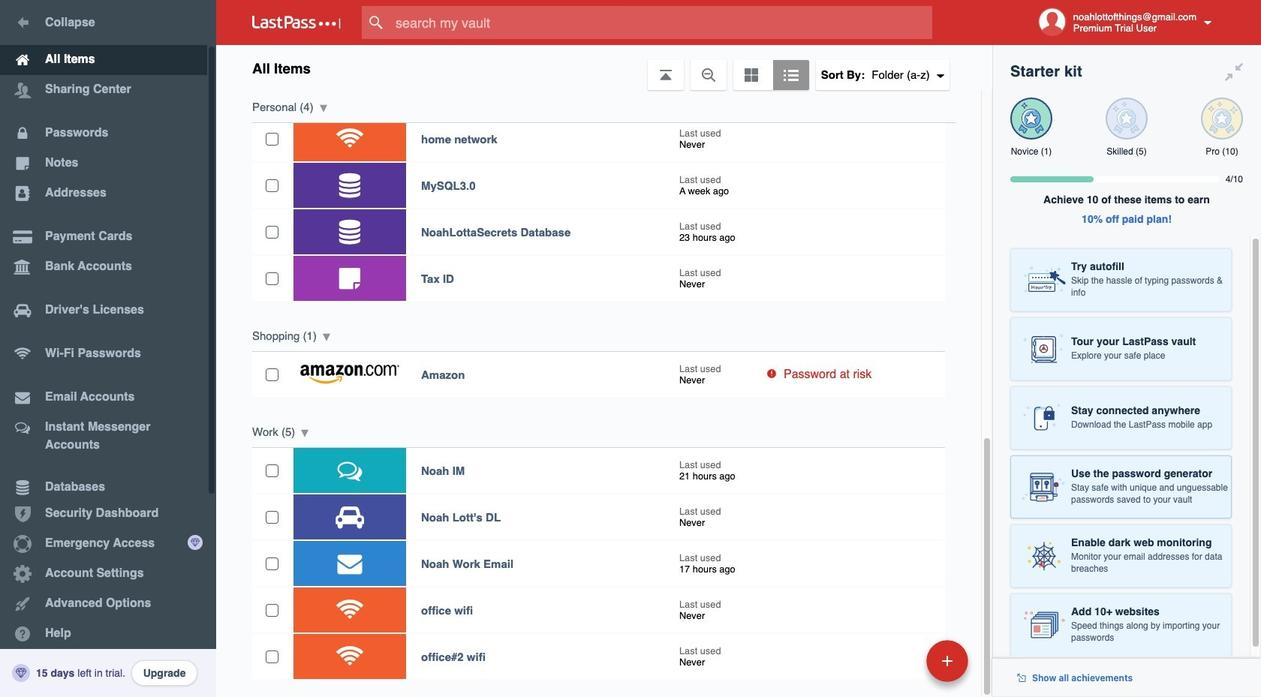 Task type: locate. For each thing, give the bounding box(es) containing it.
main navigation navigation
[[0, 0, 216, 698]]

new item navigation
[[823, 636, 978, 698]]

new item element
[[823, 640, 974, 683]]

vault options navigation
[[216, 45, 993, 90]]



Task type: describe. For each thing, give the bounding box(es) containing it.
lastpass image
[[252, 16, 341, 29]]

Search search field
[[362, 6, 962, 39]]

search my vault text field
[[362, 6, 962, 39]]



